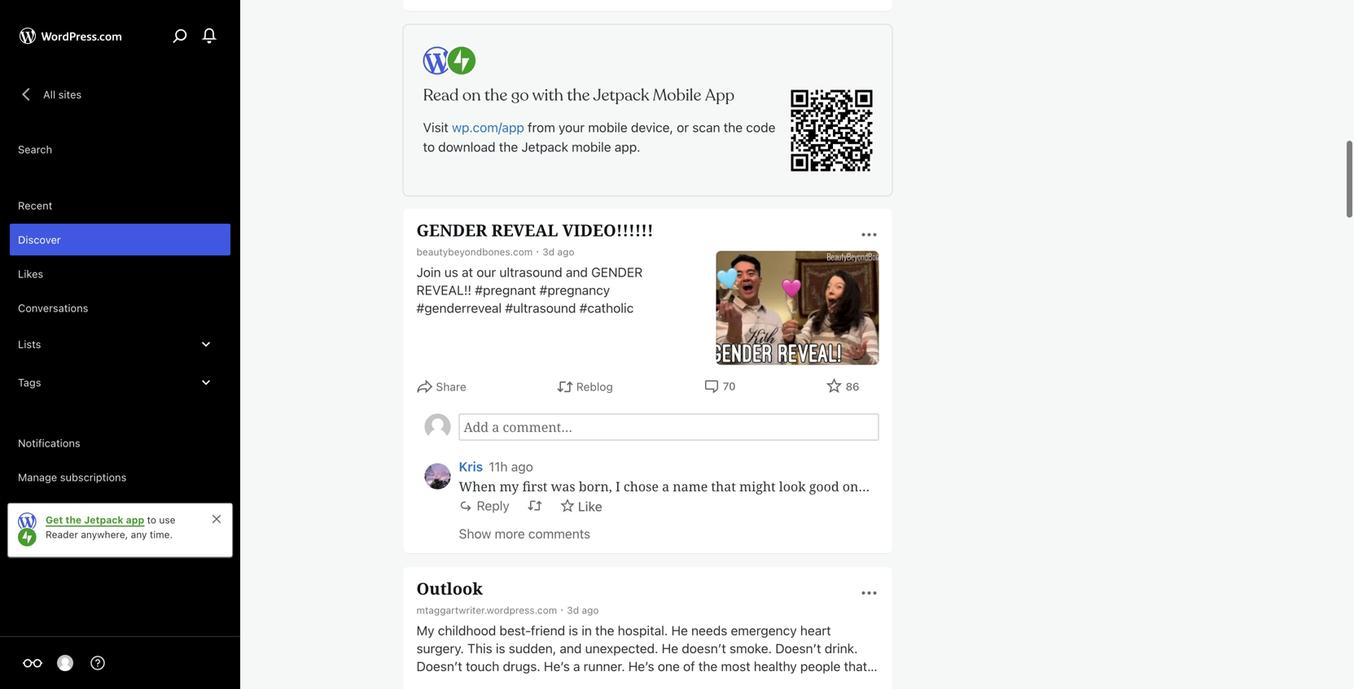 Task type: vqa. For each thing, say whether or not it's contained in the screenshot.
the top THE ONE
yes



Task type: locate. For each thing, give the bounding box(es) containing it.
had
[[707, 519, 731, 536], [707, 580, 730, 597]]

scott. down (i
[[699, 539, 733, 557]]

doesn't up know.
[[417, 659, 462, 675]]

join
[[417, 265, 441, 280]]

he
[[642, 539, 657, 557]]

had right (i
[[707, 519, 731, 536]]

1 vertical spatial 3d ago link
[[567, 605, 599, 617]]

greg robinson image
[[425, 414, 451, 440]]

1 horizontal spatial he's
[[629, 659, 654, 675]]

3d down the 'scott'
[[567, 605, 579, 617]]

thankful
[[495, 580, 548, 597]]

keyboard_arrow_down image inside lists link
[[198, 336, 214, 353]]

he down hospital.
[[662, 641, 678, 657]]

was up book.
[[551, 478, 575, 496]]

he down the juice, at the bottom of the page
[[671, 623, 688, 639]]

0 vertical spatial doesn't
[[776, 641, 821, 657]]

and
[[566, 265, 588, 280], [751, 559, 775, 577], [692, 600, 716, 618], [560, 641, 582, 657]]

1 horizontal spatial on
[[843, 478, 859, 496]]

3d ago link
[[543, 246, 575, 258], [567, 605, 599, 617]]

jetpack down from at the left top
[[522, 139, 568, 155]]

smoke.
[[730, 641, 772, 657]]

first
[[522, 478, 548, 496]]

1 horizontal spatial for
[[589, 519, 607, 536]]

one inside when my first was born, i chose a name that might look good on the spine of a book. when the second was due, i asked the eldest to choose a boy's name for a middle one (i had already chosen elisabeth dawn)…thankfully, he chose scott. rather relieved, i said that was great. and the second child was a boy and jonathan scott. i was thankful for scott because the kid had just named some kittens….peanut butter, orange juice, and milo.
[[668, 519, 691, 536]]

to inside from your mobile device, or scan the code to download the jetpack mobile app.
[[423, 139, 435, 155]]

0 vertical spatial 3d
[[543, 246, 555, 258]]

2 horizontal spatial ago
[[582, 605, 599, 617]]

1 vertical spatial scott.
[[838, 559, 872, 577]]

ago inside outlook mtaggartwriter.wordpress.com · 3d ago
[[582, 605, 599, 617]]

1 vertical spatial gender
[[591, 265, 643, 280]]

of up boy's
[[519, 498, 531, 516]]

like
[[578, 499, 603, 515]]

· inside outlook mtaggartwriter.wordpress.com · 3d ago
[[560, 603, 564, 617]]

second
[[647, 498, 690, 516], [606, 559, 649, 577]]

0 vertical spatial of
[[519, 498, 531, 516]]

ago down gender reveal video!!!!!! 'link'
[[557, 246, 575, 258]]

that down drink.
[[844, 659, 867, 675]]

1 vertical spatial keyboard_arrow_down image
[[198, 375, 214, 391]]

0 vertical spatial one
[[668, 519, 691, 536]]

1 vertical spatial ago
[[511, 459, 533, 475]]

0 horizontal spatial gender
[[417, 219, 487, 242]]

a inside my childhood best-friend is in the hospital. he needs emergency heart surgery. this is sudden, and unexpected. he doesn't smoke. doesn't drink. doesn't touch drugs. he's a runner. he's one of the most healthy people that i know.
[[573, 659, 580, 675]]

keyboard_arrow_down image for lists
[[198, 336, 214, 353]]

when down born,
[[583, 498, 620, 516]]

he's down sudden,
[[544, 659, 570, 675]]

doesn't
[[682, 641, 726, 657]]

one left (i
[[668, 519, 691, 536]]

1 vertical spatial jetpack
[[522, 139, 568, 155]]

gender reveal video!!!!!! link
[[417, 219, 654, 242]]

0 horizontal spatial of
[[519, 498, 531, 516]]

conversations
[[18, 302, 88, 314]]

on up eldest
[[843, 478, 859, 496]]

is left in on the left of page
[[569, 623, 578, 639]]

1 vertical spatial toggle menu image
[[860, 584, 879, 604]]

0 horizontal spatial to
[[147, 515, 156, 526]]

our
[[477, 265, 496, 280]]

0 vertical spatial name
[[673, 478, 708, 496]]

1 horizontal spatial to
[[423, 139, 435, 155]]

that up due,
[[711, 478, 736, 496]]

2 vertical spatial ago
[[582, 605, 599, 617]]

some
[[806, 580, 839, 597]]

gender down video!!!!!!
[[591, 265, 643, 280]]

one down hospital.
[[658, 659, 680, 675]]

visit
[[423, 120, 449, 135]]

· down gender reveal video!!!!!! 'link'
[[536, 244, 539, 258]]

gender up the beautybeyondbones.com link
[[417, 219, 487, 242]]

0 vertical spatial is
[[569, 623, 578, 639]]

3d
[[543, 246, 555, 258], [567, 605, 579, 617]]

the up reader
[[65, 515, 82, 526]]

name
[[673, 478, 708, 496], [550, 519, 585, 536]]

manage subscriptions
[[18, 472, 127, 484]]

dawn)…thankfully,
[[520, 539, 639, 557]]

0 vertical spatial ·
[[536, 244, 539, 258]]

for down and
[[552, 580, 570, 597]]

1 horizontal spatial chose
[[661, 539, 696, 557]]

the down doesn't
[[699, 659, 718, 675]]

1 horizontal spatial ago
[[557, 246, 575, 258]]

heart
[[800, 623, 831, 639]]

0 horizontal spatial for
[[552, 580, 570, 597]]

when my first was born, i chose a name that might look good on the spine of a book. when the second was due, i asked the eldest to choose a boy's name for a middle one (i had already chosen elisabeth dawn)…thankfully, he chose scott. rather relieved, i said that was great. and the second child was a boy and jonathan scott. i was thankful for scott because the kid had just named some kittens….peanut butter, orange juice, and milo.
[[459, 478, 873, 618]]

2 horizontal spatial to
[[861, 498, 873, 516]]

is right this
[[496, 641, 505, 657]]

2 horizontal spatial jetpack
[[593, 85, 649, 106]]

my
[[417, 623, 435, 639]]

device,
[[631, 120, 674, 135]]

on right read
[[462, 85, 481, 106]]

rather
[[736, 539, 778, 557]]

friend
[[531, 623, 565, 639]]

know.
[[417, 677, 450, 690]]

1 vertical spatial of
[[683, 659, 695, 675]]

and down the kid
[[692, 600, 716, 618]]

subscriptions
[[60, 472, 127, 484]]

and up #pregnancy
[[566, 265, 588, 280]]

app.
[[615, 139, 641, 155]]

1 horizontal spatial jetpack
[[522, 139, 568, 155]]

for
[[589, 519, 607, 536], [552, 580, 570, 597]]

of down doesn't
[[683, 659, 695, 675]]

#pregnancy
[[540, 283, 610, 298]]

doesn't down heart
[[776, 641, 821, 657]]

0 horizontal spatial chose
[[624, 478, 659, 496]]

86 button
[[826, 378, 860, 397]]

1 horizontal spatial gender
[[591, 265, 643, 280]]

ago up first
[[511, 459, 533, 475]]

mtaggartwriter.wordpress.com link
[[417, 605, 557, 617]]

second up middle
[[647, 498, 690, 516]]

3d ago link down gender reveal video!!!!!! 'link'
[[543, 246, 575, 258]]

2 keyboard_arrow_down image from the top
[[198, 375, 214, 391]]

1 vertical spatial is
[[496, 641, 505, 657]]

to down visit
[[423, 139, 435, 155]]

wordpress and jetpack app image
[[423, 44, 478, 77]]

3d down gender reveal video!!!!!! 'link'
[[543, 246, 555, 258]]

1 vertical spatial on
[[843, 478, 859, 496]]

0 horizontal spatial ago
[[511, 459, 533, 475]]

greg robinson image
[[57, 656, 73, 672]]

#pregnant
[[475, 283, 536, 298]]

3d ago link up in on the left of page
[[567, 605, 599, 617]]

this
[[468, 641, 492, 657]]

· inside 'gender reveal video!!!!!! beautybeyondbones.com · 3d ago join us at our ultrasound and gender reveal!! #pregnant #pregnancy #genderreveal #ultrasound #catholic'
[[536, 244, 539, 258]]

group
[[425, 414, 879, 441]]

comments
[[528, 527, 591, 542]]

1 vertical spatial that
[[459, 559, 484, 577]]

0 horizontal spatial jetpack
[[84, 515, 123, 526]]

to left use
[[147, 515, 156, 526]]

book.
[[545, 498, 579, 516]]

to use reader anywhere, any time.
[[46, 515, 176, 541]]

2 he's from the left
[[629, 659, 654, 675]]

to
[[423, 139, 435, 155], [861, 498, 873, 516], [147, 515, 156, 526]]

outlook link
[[417, 577, 599, 601]]

notifications
[[18, 437, 80, 450]]

second up because
[[606, 559, 649, 577]]

likes link
[[10, 258, 230, 290]]

0 horizontal spatial name
[[550, 519, 585, 536]]

when up reply button
[[459, 478, 496, 496]]

mobile
[[588, 120, 628, 135], [572, 139, 611, 155]]

0 horizontal spatial 3d
[[543, 246, 555, 258]]

kris image
[[425, 464, 451, 490]]

1 horizontal spatial of
[[683, 659, 695, 675]]

he
[[671, 623, 688, 639], [662, 641, 678, 657]]

86
[[846, 381, 860, 393]]

on
[[462, 85, 481, 106], [843, 478, 859, 496]]

1 horizontal spatial when
[[583, 498, 620, 516]]

already
[[734, 519, 781, 536]]

#ultrasound #catholic
[[505, 301, 634, 316]]

he's
[[544, 659, 570, 675], [629, 659, 654, 675]]

the right the scan
[[724, 120, 743, 135]]

was up the outlook link
[[487, 559, 512, 577]]

spine
[[482, 498, 516, 516]]

search link
[[10, 134, 230, 165]]

kittens….peanut
[[459, 600, 559, 618]]

0 horizontal spatial when
[[459, 478, 496, 496]]

mobile up app.
[[588, 120, 628, 135]]

1 horizontal spatial doesn't
[[776, 641, 821, 657]]

11h ago link
[[489, 459, 533, 475]]

chose up middle
[[624, 478, 659, 496]]

and inside 'gender reveal video!!!!!! beautybeyondbones.com · 3d ago join us at our ultrasound and gender reveal!! #pregnant #pregnancy #genderreveal #ultrasound #catholic'
[[566, 265, 588, 280]]

keyboard_arrow_down image
[[198, 336, 214, 353], [198, 375, 214, 391]]

a left runner.
[[573, 659, 580, 675]]

or
[[677, 120, 689, 135]]

mobile app
[[653, 85, 735, 106]]

0 vertical spatial keyboard_arrow_down image
[[198, 336, 214, 353]]

0 horizontal spatial he's
[[544, 659, 570, 675]]

any
[[131, 529, 147, 541]]

0 vertical spatial for
[[589, 519, 607, 536]]

1 vertical spatial one
[[658, 659, 680, 675]]

kid
[[684, 580, 703, 597]]

doesn't
[[776, 641, 821, 657], [417, 659, 462, 675]]

i right people on the right bottom
[[871, 659, 874, 675]]

i right born,
[[616, 478, 620, 496]]

a up middle
[[662, 478, 670, 496]]

when
[[459, 478, 496, 496], [583, 498, 620, 516]]

jetpack up device,
[[593, 85, 649, 106]]

(i
[[694, 519, 704, 536]]

app
[[126, 515, 144, 526]]

name down book.
[[550, 519, 585, 536]]

2 vertical spatial jetpack
[[84, 515, 123, 526]]

1 vertical spatial ·
[[560, 603, 564, 617]]

for down 'like'
[[589, 519, 607, 536]]

toggle menu image
[[860, 225, 879, 245], [860, 584, 879, 604]]

0 vertical spatial that
[[711, 478, 736, 496]]

1 horizontal spatial ·
[[560, 603, 564, 617]]

1 he's from the left
[[544, 659, 570, 675]]

scott. down 'said' on the right of page
[[838, 559, 872, 577]]

1 vertical spatial 3d
[[567, 605, 579, 617]]

2 vertical spatial that
[[844, 659, 867, 675]]

the up choose
[[459, 498, 479, 516]]

0 vertical spatial 3d ago link
[[543, 246, 575, 258]]

best-
[[500, 623, 531, 639]]

1 vertical spatial doesn't
[[417, 659, 462, 675]]

1 keyboard_arrow_down image from the top
[[198, 336, 214, 353]]

0 vertical spatial ago
[[557, 246, 575, 258]]

to right eldest
[[861, 498, 873, 516]]

was up mtaggartwriter.wordpress.com link at bottom left
[[467, 580, 492, 597]]

search
[[18, 143, 52, 156]]

0 horizontal spatial ·
[[536, 244, 539, 258]]

the right in on the left of page
[[595, 623, 614, 639]]

3d ago link for gender reveal video!!!!!!
[[543, 246, 575, 258]]

and down in on the left of page
[[560, 641, 582, 657]]

like button
[[560, 498, 603, 516]]

emergency
[[731, 623, 797, 639]]

1 vertical spatial name
[[550, 519, 585, 536]]

keyboard_arrow_down image inside tags link
[[198, 375, 214, 391]]

reply button
[[459, 498, 510, 514]]

0 vertical spatial on
[[462, 85, 481, 106]]

surgery.
[[417, 641, 464, 657]]

reader image
[[23, 654, 42, 674]]

0 vertical spatial second
[[647, 498, 690, 516]]

2 toggle menu image from the top
[[860, 584, 879, 604]]

jetpack up the anywhere, at the bottom of the page
[[84, 515, 123, 526]]

name up (i
[[673, 478, 708, 496]]

jetpack inside from your mobile device, or scan the code to download the jetpack mobile app.
[[522, 139, 568, 155]]

manage
[[18, 472, 57, 484]]

was up (i
[[693, 498, 718, 516]]

· up friend
[[560, 603, 564, 617]]

a
[[662, 478, 670, 496], [535, 498, 542, 516], [505, 519, 512, 536], [610, 519, 618, 536], [715, 559, 722, 577], [573, 659, 580, 675]]

get the jetpack app
[[46, 515, 144, 526]]

the up middle
[[623, 498, 643, 516]]

1 vertical spatial for
[[552, 580, 570, 597]]

1 horizontal spatial 3d
[[567, 605, 579, 617]]

that down elisabeth
[[459, 559, 484, 577]]

ago up in on the left of page
[[582, 605, 599, 617]]

chose up child
[[661, 539, 696, 557]]

0 vertical spatial toggle menu image
[[860, 225, 879, 245]]

had right the kid
[[707, 580, 730, 597]]

0 horizontal spatial scott.
[[699, 539, 733, 557]]

turn this comment into its own post button
[[528, 499, 542, 513]]

the right with
[[567, 85, 590, 106]]

of
[[519, 498, 531, 516], [683, 659, 695, 675]]

0 vertical spatial scott.
[[699, 539, 733, 557]]

mobile down the "your"
[[572, 139, 611, 155]]

most
[[721, 659, 751, 675]]

1 vertical spatial when
[[583, 498, 620, 516]]

the up the 'scott'
[[583, 559, 602, 577]]

he's down the unexpected.
[[629, 659, 654, 675]]

2 horizontal spatial that
[[844, 659, 867, 675]]

3d inside outlook mtaggartwriter.wordpress.com · 3d ago
[[567, 605, 579, 617]]



Task type: describe. For each thing, give the bounding box(es) containing it.
might
[[740, 478, 776, 496]]

0 vertical spatial he
[[671, 623, 688, 639]]

and inside my childhood best-friend is in the hospital. he needs emergency heart surgery. this is sudden, and unexpected. he doesn't smoke. doesn't drink. doesn't touch drugs. he's a runner. he's one of the most healthy people that i know.
[[560, 641, 582, 657]]

drugs.
[[503, 659, 541, 675]]

a down spine
[[505, 519, 512, 536]]

boy
[[725, 559, 748, 577]]

boy's
[[516, 519, 547, 536]]

jonathan
[[778, 559, 835, 577]]

i up 'mtaggartwriter.wordpress.com'
[[459, 580, 464, 597]]

discover
[[18, 234, 61, 246]]

reveal!!
[[417, 283, 472, 298]]

the down wp.com/app link
[[499, 139, 518, 155]]

reveal
[[491, 219, 558, 242]]

the up the juice, at the bottom of the page
[[660, 580, 680, 597]]

i right due,
[[751, 498, 756, 516]]

at
[[462, 265, 473, 280]]

all
[[43, 88, 55, 100]]

orange
[[606, 600, 652, 618]]

lists
[[18, 338, 41, 351]]

1 vertical spatial chose
[[661, 539, 696, 557]]

great.
[[515, 559, 550, 577]]

milo.
[[719, 600, 751, 618]]

1 horizontal spatial scott.
[[838, 559, 872, 577]]

share button
[[417, 378, 466, 396]]

and down rather
[[751, 559, 775, 577]]

ago inside 'gender reveal video!!!!!! beautybeyondbones.com · 3d ago join us at our ultrasound and gender reveal!! #pregnant #pregnancy #genderreveal #ultrasound #catholic'
[[557, 246, 575, 258]]

recent
[[18, 200, 52, 212]]

was up the kid
[[687, 559, 711, 577]]

that inside my childhood best-friend is in the hospital. he needs emergency heart surgery. this is sudden, and unexpected. he doesn't smoke. doesn't drink. doesn't touch drugs. he's a runner. he's one of the most healthy people that i know.
[[844, 659, 867, 675]]

tags
[[18, 377, 41, 389]]

1 horizontal spatial name
[[673, 478, 708, 496]]

3d ago link for outlook
[[567, 605, 599, 617]]

i inside my childhood best-friend is in the hospital. he needs emergency heart surgery. this is sudden, and unexpected. he doesn't smoke. doesn't drink. doesn't touch drugs. he's a runner. he's one of the most healthy people that i know.
[[871, 659, 874, 675]]

Add a comment… text field
[[459, 414, 879, 441]]

a left middle
[[610, 519, 618, 536]]

runner.
[[584, 659, 625, 675]]

people
[[800, 659, 841, 675]]

show
[[459, 527, 491, 542]]

1 vertical spatial second
[[606, 559, 649, 577]]

recent link
[[10, 190, 230, 222]]

due,
[[721, 498, 748, 516]]

dismiss image
[[210, 513, 223, 526]]

beautybeyondbones.com link
[[417, 246, 533, 258]]

get
[[46, 515, 63, 526]]

reader
[[46, 529, 78, 541]]

touch
[[466, 659, 499, 675]]

1 vertical spatial had
[[707, 580, 730, 597]]

choose
[[459, 519, 502, 536]]

70
[[723, 380, 736, 393]]

reblog button
[[557, 378, 613, 396]]

relieved,
[[781, 539, 835, 557]]

1 toggle menu image from the top
[[860, 225, 879, 245]]

born,
[[579, 478, 612, 496]]

keyboard_arrow_down image for tags
[[198, 375, 214, 391]]

a left boy
[[715, 559, 722, 577]]

good
[[809, 478, 839, 496]]

reblog image
[[528, 499, 542, 513]]

1 vertical spatial mobile
[[572, 139, 611, 155]]

the left 'go' at the left top of the page
[[484, 85, 508, 106]]

anywhere,
[[81, 529, 128, 541]]

a down first
[[535, 498, 542, 516]]

11h
[[489, 459, 508, 475]]

code
[[746, 120, 776, 135]]

0 vertical spatial chose
[[624, 478, 659, 496]]

tags link
[[10, 365, 230, 401]]

the up chosen
[[798, 498, 818, 516]]

drink.
[[825, 641, 858, 657]]

hospital.
[[618, 623, 668, 639]]

read on the go with the jetpack mobile app
[[423, 85, 735, 106]]

of inside when my first was born, i chose a name that might look good on the spine of a book. when the second was due, i asked the eldest to choose a boy's name for a middle one (i had already chosen elisabeth dawn)…thankfully, he chose scott. rather relieved, i said that was great. and the second child was a boy and jonathan scott. i was thankful for scott because the kid had just named some kittens….peanut butter, orange juice, and milo.
[[519, 498, 531, 516]]

with
[[532, 85, 564, 106]]

gender reveal video!!!!!! beautybeyondbones.com · 3d ago join us at our ultrasound and gender reveal!! #pregnant #pregnancy #genderreveal #ultrasound #catholic
[[417, 219, 654, 316]]

from
[[528, 120, 555, 135]]

to inside when my first was born, i chose a name that might look good on the spine of a book. when the second was due, i asked the eldest to choose a boy's name for a middle one (i had already chosen elisabeth dawn)…thankfully, he chose scott. rather relieved, i said that was great. and the second child was a boy and jonathan scott. i was thankful for scott because the kid had just named some kittens….peanut butter, orange juice, and milo.
[[861, 498, 873, 516]]

outlook mtaggartwriter.wordpress.com · 3d ago
[[417, 578, 599, 617]]

kris 11h ago
[[459, 459, 533, 475]]

i left 'said' on the right of page
[[839, 539, 843, 557]]

manage subscriptions link
[[10, 462, 230, 494]]

notifications link
[[10, 428, 230, 459]]

3d inside 'gender reveal video!!!!!! beautybeyondbones.com · 3d ago join us at our ultrasound and gender reveal!! #pregnant #pregnancy #genderreveal #ultrasound #catholic'
[[543, 246, 555, 258]]

reblog
[[576, 380, 613, 394]]

of inside my childhood best-friend is in the hospital. he needs emergency heart surgery. this is sudden, and unexpected. he doesn't smoke. doesn't drink. doesn't touch drugs. he's a runner. he's one of the most healthy people that i know.
[[683, 659, 695, 675]]

my childhood best-friend is in the hospital. he needs emergency heart surgery. this is sudden, and unexpected. he doesn't smoke. doesn't drink. doesn't touch drugs. he's a runner. he's one of the most healthy people that i know.
[[417, 623, 874, 690]]

mtaggartwriter.wordpress.com
[[417, 605, 557, 617]]

wp.com/app
[[452, 120, 524, 135]]

to inside to use reader anywhere, any time.
[[147, 515, 156, 526]]

ultrasound
[[500, 265, 563, 280]]

reply
[[477, 498, 510, 514]]

0 horizontal spatial doesn't
[[417, 659, 462, 675]]

visit wp.com/app
[[423, 120, 524, 135]]

on inside when my first was born, i chose a name that might look good on the spine of a book. when the second was due, i asked the eldest to choose a boy's name for a middle one (i had already chosen elisabeth dawn)…thankfully, he chose scott. rather relieved, i said that was great. and the second child was a boy and jonathan scott. i was thankful for scott because the kid had just named some kittens….peanut butter, orange juice, and milo.
[[843, 478, 859, 496]]

named
[[760, 580, 803, 597]]

1 vertical spatial he
[[662, 641, 678, 657]]

0 horizontal spatial on
[[462, 85, 481, 106]]

your
[[559, 120, 585, 135]]

1 horizontal spatial is
[[569, 623, 578, 639]]

scott
[[574, 580, 604, 597]]

kris link
[[459, 457, 483, 475]]

eldest
[[821, 498, 858, 516]]

0 horizontal spatial that
[[459, 559, 484, 577]]

70 button
[[704, 378, 736, 395]]

healthy
[[754, 659, 797, 675]]

0 vertical spatial when
[[459, 478, 496, 496]]

outlook
[[417, 578, 483, 600]]

1 horizontal spatial that
[[711, 478, 736, 496]]

needs
[[691, 623, 728, 639]]

show more comments button
[[459, 522, 591, 547]]

sudden,
[[509, 641, 556, 657]]

elisabeth
[[459, 539, 516, 557]]

unexpected.
[[585, 641, 658, 657]]

0 horizontal spatial is
[[496, 641, 505, 657]]

0 vertical spatial jetpack
[[593, 85, 649, 106]]

all sites link
[[10, 77, 89, 112]]

0 vertical spatial gender
[[417, 219, 487, 242]]

download
[[438, 139, 496, 155]]

kris
[[459, 459, 483, 475]]

use
[[159, 515, 176, 526]]

asked
[[759, 498, 795, 516]]

beautybeyondbones.com
[[417, 246, 533, 258]]

one inside my childhood best-friend is in the hospital. he needs emergency heart surgery. this is sudden, and unexpected. he doesn't smoke. doesn't drink. doesn't touch drugs. he's a runner. he's one of the most healthy people that i know.
[[658, 659, 680, 675]]

0 vertical spatial mobile
[[588, 120, 628, 135]]

butter,
[[562, 600, 603, 618]]

0 vertical spatial had
[[707, 519, 731, 536]]



